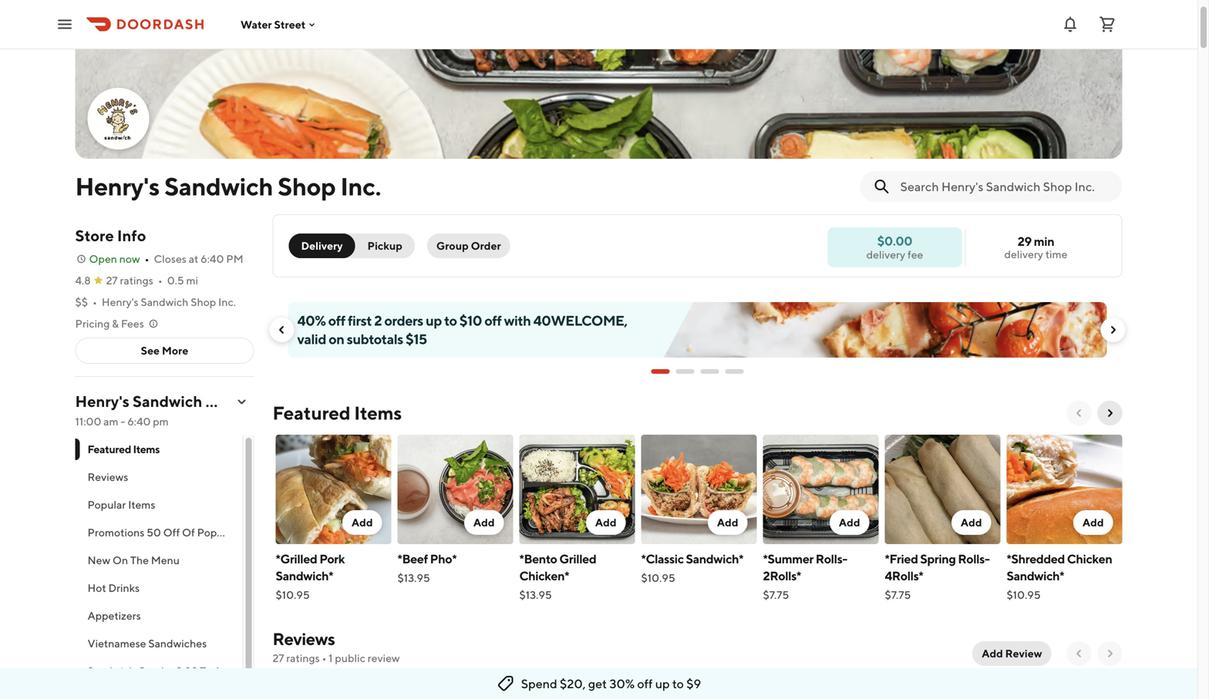 Task type: vqa. For each thing, say whether or not it's contained in the screenshot.
27 Ratings • in the top left of the page
yes



Task type: describe. For each thing, give the bounding box(es) containing it.
2 horizontal spatial off
[[638, 677, 653, 692]]

hot drinks button
[[75, 575, 243, 603]]

group
[[437, 240, 469, 252]]

11:00
[[75, 415, 101, 428]]

$10.95 for *shredded chicken sandwich*
[[1007, 589, 1041, 602]]

reviews for reviews 27 ratings • 1 public review
[[273, 630, 335, 650]]

$10
[[460, 312, 482, 329]]

popcorn
[[197, 527, 239, 539]]

*grilled pork sandwich* image
[[276, 435, 392, 545]]

see more
[[141, 344, 189, 357]]

add inside button
[[982, 648, 1004, 660]]

add for spring
[[961, 517, 983, 529]]

fee
[[908, 248, 924, 261]]

add for pork
[[352, 517, 373, 529]]

get
[[589, 677, 607, 692]]

40% off first 2 orders up to $10 off with 40welcome, valid on subtotals $15
[[297, 312, 628, 348]]

add for pho*
[[474, 517, 495, 529]]

group order
[[437, 240, 501, 252]]

notification bell image
[[1062, 15, 1080, 34]]

27 inside reviews 27 ratings • 1 public review
[[273, 652, 284, 665]]

sandwich up pm
[[133, 393, 202, 411]]

popular items button
[[75, 491, 243, 519]]

review
[[1006, 648, 1043, 660]]

vietnamese sandwiches
[[88, 638, 207, 650]]

valid
[[297, 331, 326, 348]]

$7.75 inside *fried spring rolls- 4rolls* $7.75
[[885, 589, 911, 602]]

drinks inside button
[[303, 665, 335, 678]]

reviews link
[[273, 630, 335, 650]]

0 horizontal spatial off
[[328, 312, 345, 329]]

next image
[[1104, 648, 1117, 660]]

chicken*
[[520, 569, 569, 584]]

chicken inside promotions 50 off of popcorn chicken with pho order button
[[241, 527, 282, 539]]

*summer rolls-2rolls* image
[[763, 435, 879, 545]]

29
[[1018, 234, 1032, 249]]

delivery
[[301, 240, 343, 252]]

Item Search search field
[[901, 178, 1111, 195]]

reviews button
[[75, 464, 243, 491]]

*bento
[[520, 552, 557, 567]]

40%
[[297, 312, 326, 329]]

&
[[112, 317, 119, 330]]

add button for spring
[[952, 511, 992, 535]]

$20,
[[560, 677, 586, 692]]

1 vertical spatial featured
[[88, 443, 131, 456]]

2
[[374, 312, 382, 329]]

new on the menu button
[[75, 547, 243, 575]]

off
[[163, 527, 180, 539]]

11:00 am - 6:40 pm
[[75, 415, 169, 428]]

add for grilled
[[596, 517, 617, 529]]

0 horizontal spatial ratings
[[120, 274, 153, 287]]

open now
[[89, 253, 140, 265]]

appetizers button
[[75, 603, 243, 630]]

• left 0.5
[[158, 274, 163, 287]]

previous image
[[1074, 648, 1086, 660]]

29 min delivery time
[[1005, 234, 1068, 261]]

sandwich up 'pm'
[[164, 172, 273, 201]]

Pickup radio
[[346, 234, 415, 258]]

*classic sandwich* $10.95
[[642, 552, 744, 585]]

*bento grilled chicken* image
[[520, 435, 635, 545]]

chicken inside "*shredded chicken sandwich* $10.95"
[[1068, 552, 1113, 567]]

on
[[329, 331, 344, 348]]

$$
[[75, 296, 88, 309]]

menu
[[151, 554, 180, 567]]

first
[[348, 312, 372, 329]]

add button for sandwich*
[[708, 511, 748, 535]]

with
[[284, 527, 309, 539]]

to for $10
[[444, 312, 457, 329]]

next button of carousel image
[[1104, 407, 1117, 420]]

2 henry's sandwich shop inc. from the top
[[75, 393, 272, 411]]

save button
[[1046, 12, 1111, 37]]

27 ratings •
[[106, 274, 163, 287]]

promotions 50 off of popcorn chicken with pho order
[[88, 527, 363, 539]]

$13.95 inside *bento grilled chicken* $13.95
[[520, 589, 552, 602]]

• right now
[[145, 253, 149, 265]]

store info
[[75, 227, 146, 245]]

of
[[182, 527, 195, 539]]

pork
[[320, 552, 345, 567]]

closes
[[154, 253, 187, 265]]

6:40 for pm
[[127, 415, 151, 428]]

• right $$ at left top
[[93, 296, 97, 309]]

*grilled pork sandwich* $10.95
[[276, 552, 345, 602]]

see more button
[[76, 339, 253, 363]]

0 horizontal spatial featured items
[[88, 443, 160, 456]]

subtotals
[[347, 331, 403, 348]]

street
[[274, 18, 306, 31]]

pm
[[226, 253, 244, 265]]

am
[[104, 415, 118, 428]]

2 vertical spatial shop
[[206, 393, 243, 411]]

rolls- inside "*summer rolls- 2rolls* $7.75"
[[816, 552, 848, 567]]

min
[[1034, 234, 1055, 249]]

sandwich* inside "*classic sandwich* $10.95"
[[686, 552, 744, 567]]

add for rolls-
[[839, 517, 861, 529]]

select promotional banner element
[[652, 358, 744, 386]]

open menu image
[[56, 15, 74, 34]]

spend
[[521, 677, 558, 692]]

1 horizontal spatial featured items
[[273, 402, 402, 424]]

• closes at 6:40 pm
[[145, 253, 244, 265]]

*summer
[[763, 552, 814, 567]]

pm
[[153, 415, 169, 428]]

$7.75 inside "*summer rolls- 2rolls* $7.75"
[[763, 589, 790, 602]]

featured items heading
[[273, 401, 402, 426]]

*bento grilled chicken* $13.95
[[520, 552, 597, 602]]

add button for rolls-
[[830, 511, 870, 535]]

$10.95 inside "*classic sandwich* $10.95"
[[642, 572, 676, 585]]

0.5 mi
[[167, 274, 198, 287]]

public
[[335, 652, 366, 665]]

hot drinks
[[88, 582, 140, 595]]

4.8
[[75, 274, 91, 287]]

add button for chicken
[[1074, 511, 1114, 535]]

open
[[89, 253, 117, 265]]

to for $9
[[673, 677, 684, 692]]

items inside heading
[[354, 402, 402, 424]]

promotions
[[88, 527, 144, 539]]

2 horizontal spatial inc.
[[341, 172, 381, 201]]

mi
[[186, 274, 198, 287]]

on
[[113, 554, 128, 567]]

0 vertical spatial shop
[[278, 172, 336, 201]]

*beef
[[398, 552, 428, 567]]

add inside button
[[214, 665, 235, 678]]

pricing & fees button
[[75, 316, 160, 332]]

vietnamese
[[88, 638, 146, 650]]



Task type: locate. For each thing, give the bounding box(es) containing it.
sandwich down 0.5
[[141, 296, 189, 309]]

27 down open now
[[106, 274, 118, 287]]

sandwich* down *shredded
[[1007, 569, 1065, 584]]

0 vertical spatial featured
[[273, 402, 351, 424]]

$$ • henry's sandwich shop inc.
[[75, 296, 236, 309]]

delivery left time
[[1005, 248, 1044, 261]]

spring
[[921, 552, 956, 567]]

ratings inside reviews 27 ratings • 1 public review
[[286, 652, 320, 665]]

delivery
[[1005, 248, 1044, 261], [867, 248, 906, 261]]

previous button of carousel image
[[276, 324, 288, 336], [1074, 407, 1086, 420]]

pho*
[[430, 552, 457, 567]]

group order button
[[427, 234, 510, 258]]

1 horizontal spatial $7.75
[[885, 589, 911, 602]]

1 vertical spatial items
[[133, 443, 160, 456]]

items up the 50
[[128, 499, 155, 512]]

50
[[147, 527, 161, 539]]

ratings
[[120, 274, 153, 287], [286, 652, 320, 665]]

1 vertical spatial henry's sandwich shop inc.
[[75, 393, 272, 411]]

orders
[[384, 312, 423, 329]]

1 horizontal spatial featured
[[273, 402, 351, 424]]

vietnamese sandwiches button
[[75, 630, 243, 658]]

• left 1
[[322, 652, 327, 665]]

0 vertical spatial chicken
[[241, 527, 282, 539]]

7 add button from the left
[[1074, 511, 1114, 535]]

info
[[117, 227, 146, 245]]

*fried spring rolls-4rolls* image
[[885, 435, 1001, 545]]

0 horizontal spatial up
[[426, 312, 442, 329]]

1 horizontal spatial chicken
[[1068, 552, 1113, 567]]

henry's sandwich shop inc.
[[75, 172, 381, 201], [75, 393, 272, 411]]

sandwich combo 3 99 to add appetizer or drinks
[[88, 665, 335, 678]]

-
[[121, 415, 125, 428]]

sandwich* inside *grilled pork sandwich* $10.95
[[276, 569, 333, 584]]

popular items
[[88, 499, 155, 512]]

*beef pho* image
[[398, 435, 513, 545]]

99
[[185, 665, 198, 678]]

featured
[[273, 402, 351, 424], [88, 443, 131, 456]]

1 $7.75 from the left
[[763, 589, 790, 602]]

featured down am
[[88, 443, 131, 456]]

up for orders
[[426, 312, 442, 329]]

0 vertical spatial henry's
[[75, 172, 160, 201]]

1 vertical spatial reviews
[[273, 630, 335, 650]]

now
[[119, 253, 140, 265]]

1 vertical spatial chicken
[[1068, 552, 1113, 567]]

up up "$15"
[[426, 312, 442, 329]]

previous button of carousel image left next button of carousel image
[[1074, 407, 1086, 420]]

chicken left with
[[241, 527, 282, 539]]

6:40 right at
[[201, 253, 224, 265]]

new on the menu
[[88, 554, 180, 567]]

0 horizontal spatial $10.95
[[276, 589, 310, 602]]

appetizer
[[237, 665, 286, 678]]

1 henry's sandwich shop inc. from the top
[[75, 172, 381, 201]]

1 horizontal spatial off
[[485, 312, 502, 329]]

1 horizontal spatial drinks
[[303, 665, 335, 678]]

items down subtotals
[[354, 402, 402, 424]]

0 horizontal spatial rolls-
[[816, 552, 848, 567]]

or
[[288, 665, 301, 678]]

popular
[[88, 499, 126, 512]]

$10.95 down *grilled
[[276, 589, 310, 602]]

0 vertical spatial previous button of carousel image
[[276, 324, 288, 336]]

0 horizontal spatial to
[[444, 312, 457, 329]]

chicken
[[241, 527, 282, 539], [1068, 552, 1113, 567]]

promotions 50 off of popcorn chicken with pho order button
[[75, 519, 363, 547]]

rolls-
[[816, 552, 848, 567], [958, 552, 990, 567]]

1 add button from the left
[[342, 511, 382, 535]]

0 items, open order cart image
[[1099, 15, 1117, 34]]

ratings up or
[[286, 652, 320, 665]]

0 horizontal spatial $13.95
[[398, 572, 430, 585]]

0 vertical spatial $13.95
[[398, 572, 430, 585]]

order right group
[[471, 240, 501, 252]]

save
[[1077, 18, 1101, 31]]

0 horizontal spatial order
[[333, 527, 363, 539]]

1 horizontal spatial sandwich*
[[686, 552, 744, 567]]

reviews up popular
[[88, 471, 128, 484]]

1 horizontal spatial order
[[471, 240, 501, 252]]

0 vertical spatial reviews
[[88, 471, 128, 484]]

featured right menus image at the left bottom
[[273, 402, 351, 424]]

sandwich*
[[686, 552, 744, 567], [276, 569, 333, 584], [1007, 569, 1065, 584]]

drinks down 1
[[303, 665, 335, 678]]

1 horizontal spatial 27
[[273, 652, 284, 665]]

$13.95 down chicken*
[[520, 589, 552, 602]]

up inside 40% off first 2 orders up to $10 off with 40welcome, valid on subtotals $15
[[426, 312, 442, 329]]

off up on
[[328, 312, 345, 329]]

0 vertical spatial 6:40
[[201, 253, 224, 265]]

0 vertical spatial up
[[426, 312, 442, 329]]

add for sandwich*
[[717, 517, 739, 529]]

add review button
[[973, 642, 1052, 667]]

sandwich* for *grilled pork sandwich*
[[276, 569, 333, 584]]

pickup
[[368, 240, 403, 252]]

shop
[[278, 172, 336, 201], [191, 296, 216, 309], [206, 393, 243, 411]]

items up reviews button
[[133, 443, 160, 456]]

fees
[[121, 317, 144, 330]]

2 horizontal spatial $10.95
[[1007, 589, 1041, 602]]

the
[[130, 554, 149, 567]]

1 horizontal spatial previous button of carousel image
[[1074, 407, 1086, 420]]

0 horizontal spatial 6:40
[[127, 415, 151, 428]]

27
[[106, 274, 118, 287], [273, 652, 284, 665]]

0 vertical spatial featured items
[[273, 402, 402, 424]]

1 horizontal spatial 6:40
[[201, 253, 224, 265]]

rolls- right *summer
[[816, 552, 848, 567]]

reviews for reviews
[[88, 471, 128, 484]]

5 add button from the left
[[830, 511, 870, 535]]

appetizers
[[88, 610, 141, 623]]

0 horizontal spatial previous button of carousel image
[[276, 324, 288, 336]]

featured items down on
[[273, 402, 402, 424]]

$10.95 for *grilled pork sandwich*
[[276, 589, 310, 602]]

featured inside heading
[[273, 402, 351, 424]]

to inside 40% off first 2 orders up to $10 off with 40welcome, valid on subtotals $15
[[444, 312, 457, 329]]

6:40 right - on the left bottom of page
[[127, 415, 151, 428]]

2 rolls- from the left
[[958, 552, 990, 567]]

1 vertical spatial 27
[[273, 652, 284, 665]]

to left the $9
[[673, 677, 684, 692]]

1 vertical spatial $13.95
[[520, 589, 552, 602]]

see
[[141, 344, 160, 357]]

order
[[471, 240, 501, 252], [333, 527, 363, 539]]

0 horizontal spatial sandwich*
[[276, 569, 333, 584]]

sandwich* right *classic
[[686, 552, 744, 567]]

drinks inside button
[[108, 582, 140, 595]]

30%
[[610, 677, 635, 692]]

add button for pork
[[342, 511, 382, 535]]

off right 30%
[[638, 677, 653, 692]]

1 horizontal spatial delivery
[[1005, 248, 1044, 261]]

0 horizontal spatial delivery
[[867, 248, 906, 261]]

0 horizontal spatial 27
[[106, 274, 118, 287]]

previous button of carousel image left "40%"
[[276, 324, 288, 336]]

water street button
[[241, 18, 318, 31]]

• inside reviews 27 ratings • 1 public review
[[322, 652, 327, 665]]

0 vertical spatial order
[[471, 240, 501, 252]]

0 vertical spatial drinks
[[108, 582, 140, 595]]

$10.95 down *classic
[[642, 572, 676, 585]]

1 vertical spatial inc.
[[218, 296, 236, 309]]

henry's sandwich shop inc. image
[[75, 0, 1123, 159], [89, 89, 148, 148]]

1 vertical spatial order
[[333, 527, 363, 539]]

1 horizontal spatial $10.95
[[642, 572, 676, 585]]

0 vertical spatial inc.
[[341, 172, 381, 201]]

0 horizontal spatial inc.
[[218, 296, 236, 309]]

rolls- inside *fried spring rolls- 4rolls* $7.75
[[958, 552, 990, 567]]

next button of carousel image
[[1107, 324, 1120, 336]]

1 horizontal spatial rolls-
[[958, 552, 990, 567]]

add button for pho*
[[464, 511, 504, 535]]

1 vertical spatial drinks
[[303, 665, 335, 678]]

ratings down now
[[120, 274, 153, 287]]

with
[[504, 312, 531, 329]]

2 $7.75 from the left
[[885, 589, 911, 602]]

1 horizontal spatial inc.
[[246, 393, 272, 411]]

*beef pho* $13.95
[[398, 552, 457, 585]]

sandwich down vietnamese
[[88, 665, 135, 678]]

$0.00 delivery fee
[[867, 234, 924, 261]]

items inside button
[[128, 499, 155, 512]]

reviews
[[88, 471, 128, 484], [273, 630, 335, 650]]

6:40 for pm
[[201, 253, 224, 265]]

to left $10
[[444, 312, 457, 329]]

delivery inside 29 min delivery time
[[1005, 248, 1044, 261]]

henry's up pricing & fees button
[[102, 296, 139, 309]]

1 horizontal spatial $13.95
[[520, 589, 552, 602]]

add button
[[342, 511, 382, 535], [464, 511, 504, 535], [586, 511, 626, 535], [708, 511, 748, 535], [830, 511, 870, 535], [952, 511, 992, 535], [1074, 511, 1114, 535]]

sandwich* for *shredded chicken sandwich*
[[1007, 569, 1065, 584]]

sandwiches
[[148, 638, 207, 650]]

0 horizontal spatial $7.75
[[763, 589, 790, 602]]

0 vertical spatial ratings
[[120, 274, 153, 287]]

hot
[[88, 582, 106, 595]]

4rolls*
[[885, 569, 924, 584]]

*shredded chicken sandwich* $10.95
[[1007, 552, 1113, 602]]

0 horizontal spatial drinks
[[108, 582, 140, 595]]

1 vertical spatial previous button of carousel image
[[1074, 407, 1086, 420]]

review
[[368, 652, 400, 665]]

1
[[329, 652, 333, 665]]

0 vertical spatial items
[[354, 402, 402, 424]]

water street
[[241, 18, 306, 31]]

chicken right *shredded
[[1068, 552, 1113, 567]]

add for chicken
[[1083, 517, 1104, 529]]

drinks right hot
[[108, 582, 140, 595]]

1 horizontal spatial to
[[673, 677, 684, 692]]

up left the $9
[[656, 677, 670, 692]]

1 rolls- from the left
[[816, 552, 848, 567]]

0 vertical spatial henry's sandwich shop inc.
[[75, 172, 381, 201]]

new
[[88, 554, 110, 567]]

1 horizontal spatial up
[[656, 677, 670, 692]]

1 vertical spatial henry's
[[102, 296, 139, 309]]

1 horizontal spatial reviews
[[273, 630, 335, 650]]

time
[[1046, 248, 1068, 261]]

pricing & fees
[[75, 317, 144, 330]]

rolls- right spring
[[958, 552, 990, 567]]

2 vertical spatial items
[[128, 499, 155, 512]]

menus image
[[236, 396, 248, 408]]

1 vertical spatial ratings
[[286, 652, 320, 665]]

$7.75 down "4rolls*"
[[885, 589, 911, 602]]

Delivery radio
[[289, 234, 355, 258]]

*classic sandwich* image
[[642, 435, 757, 545]]

*shredded chicken sandwich* image
[[1007, 435, 1123, 545]]

$13.95 down *beef on the bottom left of page
[[398, 572, 430, 585]]

3
[[176, 665, 182, 678]]

*fried spring rolls- 4rolls* $7.75
[[885, 552, 990, 602]]

$15
[[406, 331, 427, 348]]

0.5
[[167, 274, 184, 287]]

henry's sandwich shop inc. up pm
[[75, 393, 272, 411]]

water
[[241, 18, 272, 31]]

henry's up am
[[75, 393, 130, 411]]

4 add button from the left
[[708, 511, 748, 535]]

0 vertical spatial 27
[[106, 274, 118, 287]]

2 add button from the left
[[464, 511, 504, 535]]

1 vertical spatial to
[[673, 677, 684, 692]]

reviews up 1
[[273, 630, 335, 650]]

sandwich inside button
[[88, 665, 135, 678]]

*grilled
[[276, 552, 317, 567]]

henry's up store info
[[75, 172, 160, 201]]

add button for grilled
[[586, 511, 626, 535]]

order methods option group
[[289, 234, 415, 258]]

spend $20, get 30% off up to $9
[[521, 677, 702, 692]]

2 horizontal spatial sandwich*
[[1007, 569, 1065, 584]]

delivery left fee
[[867, 248, 906, 261]]

to
[[200, 665, 212, 678]]

featured items down - on the left bottom of page
[[88, 443, 160, 456]]

2 vertical spatial henry's
[[75, 393, 130, 411]]

0 horizontal spatial reviews
[[88, 471, 128, 484]]

$7.75 down 2rolls*
[[763, 589, 790, 602]]

delivery inside $0.00 delivery fee
[[867, 248, 906, 261]]

$10.95 down *shredded
[[1007, 589, 1041, 602]]

1 vertical spatial shop
[[191, 296, 216, 309]]

sandwich* inside "*shredded chicken sandwich* $10.95"
[[1007, 569, 1065, 584]]

sandwich* down *grilled
[[276, 569, 333, 584]]

2 vertical spatial inc.
[[246, 393, 272, 411]]

1 vertical spatial up
[[656, 677, 670, 692]]

0 horizontal spatial featured
[[88, 443, 131, 456]]

27 up appetizer
[[273, 652, 284, 665]]

off right $10
[[485, 312, 502, 329]]

henry's sandwich shop inc. up 'pm'
[[75, 172, 381, 201]]

6:40
[[201, 253, 224, 265], [127, 415, 151, 428]]

add
[[352, 517, 373, 529], [474, 517, 495, 529], [596, 517, 617, 529], [717, 517, 739, 529], [839, 517, 861, 529], [961, 517, 983, 529], [1083, 517, 1104, 529], [982, 648, 1004, 660], [214, 665, 235, 678]]

$13.95 inside *beef pho* $13.95
[[398, 572, 430, 585]]

1 vertical spatial 6:40
[[127, 415, 151, 428]]

$10.95 inside *grilled pork sandwich* $10.95
[[276, 589, 310, 602]]

6 add button from the left
[[952, 511, 992, 535]]

store
[[75, 227, 114, 245]]

1 horizontal spatial ratings
[[286, 652, 320, 665]]

3 add button from the left
[[586, 511, 626, 535]]

1 vertical spatial featured items
[[88, 443, 160, 456]]

$7.75
[[763, 589, 790, 602], [885, 589, 911, 602]]

reviews 27 ratings • 1 public review
[[273, 630, 400, 665]]

reviews inside reviews 27 ratings • 1 public review
[[273, 630, 335, 650]]

0 horizontal spatial chicken
[[241, 527, 282, 539]]

henry's
[[75, 172, 160, 201], [102, 296, 139, 309], [75, 393, 130, 411]]

2rolls*
[[763, 569, 801, 584]]

reviews inside button
[[88, 471, 128, 484]]

*summer rolls- 2rolls* $7.75
[[763, 552, 848, 602]]

0 vertical spatial to
[[444, 312, 457, 329]]

pricing
[[75, 317, 110, 330]]

$10.95 inside "*shredded chicken sandwich* $10.95"
[[1007, 589, 1041, 602]]

order right pho
[[333, 527, 363, 539]]

up for off
[[656, 677, 670, 692]]



